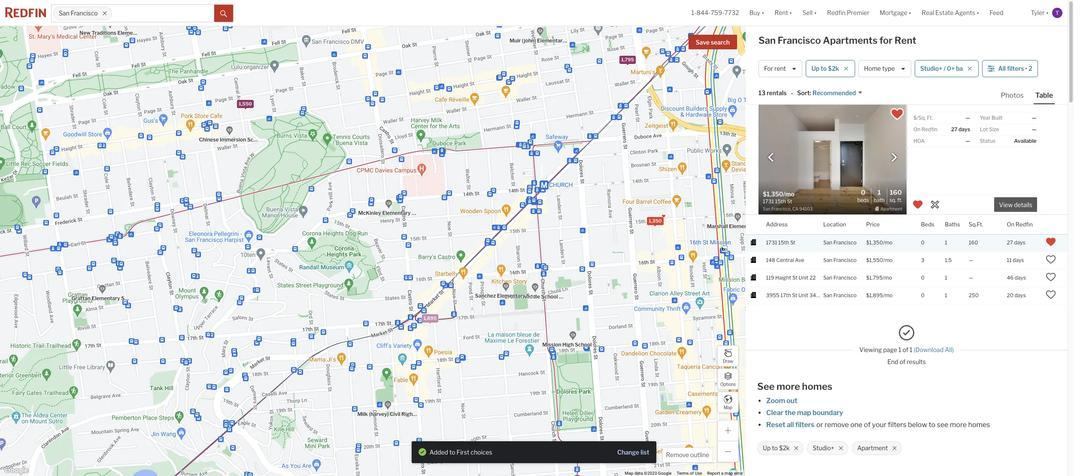 Task type: describe. For each thing, give the bounding box(es) containing it.
muir
[[510, 37, 521, 43]]

san right 22
[[824, 275, 833, 281]]

days for $1,550 /mo
[[1013, 257, 1025, 264]]

list
[[641, 449, 650, 456]]

sell
[[803, 9, 813, 16]]

francisco down sell
[[778, 35, 822, 46]]

francisco left $1,795 on the bottom right of page
[[834, 275, 857, 281]]

real estate agents ▾ button
[[917, 0, 985, 26]]

san francisco up new
[[59, 10, 98, 17]]

map region
[[0, 4, 813, 477]]

tyler
[[1032, 9, 1045, 16]]

(download
[[914, 347, 944, 354]]

photos
[[1001, 92, 1024, 100]]

mortgage ▾ button
[[880, 0, 912, 26]]

premier
[[847, 9, 870, 16]]

map button
[[718, 392, 739, 414]]

1 horizontal spatial beds
[[922, 221, 935, 228]]

status
[[981, 138, 996, 144]]

elementary for grattan elementary school - public
[[91, 295, 120, 302]]

to down reset in the right bottom of the page
[[773, 445, 778, 452]]

options
[[721, 382, 736, 387]]

13
[[759, 90, 766, 97]]

20
[[1008, 292, 1014, 299]]

next button image
[[891, 153, 899, 162]]

first
[[457, 449, 470, 456]]

built
[[992, 115, 1003, 121]]

▾ for mortgage ▾
[[909, 9, 912, 16]]

central
[[777, 257, 795, 264]]

st for haight
[[793, 275, 798, 281]]

marshall elementary school - public
[[707, 223, 795, 230]]

x-out this home image
[[930, 200, 941, 210]]

0 for $1,895 /mo
[[922, 292, 925, 299]]

0 vertical spatial on redfin
[[914, 126, 938, 133]]

1731 15th st
[[767, 240, 796, 246]]

report
[[708, 472, 721, 476]]

1 horizontal spatial ft.
[[928, 115, 934, 121]]

report a map error link
[[708, 472, 744, 476]]

lot size
[[981, 126, 1000, 133]]

price
[[867, 221, 880, 228]]

of right the "end"
[[900, 359, 906, 366]]

- for everett middle school - public
[[559, 294, 561, 300]]

0 horizontal spatial redfin
[[828, 9, 846, 16]]

▾ for buy ▾
[[762, 9, 765, 16]]

on inside button
[[1008, 221, 1015, 228]]

days left the lot
[[959, 126, 971, 133]]

save search button
[[689, 35, 738, 49]]

/mo for $1,350
[[884, 240, 893, 246]]

11
[[1008, 257, 1012, 264]]

1 inside 1 bath
[[878, 189, 881, 197]]

real estate agents ▾ link
[[922, 0, 980, 26]]

page
[[884, 347, 898, 354]]

$1,895 /mo
[[867, 292, 893, 299]]

0 inside "0 beds"
[[861, 189, 866, 197]]

baths
[[946, 221, 961, 228]]

:
[[810, 90, 812, 97]]

zoom
[[767, 397, 786, 405]]

map inside zoom out clear the map boundary reset all filters or remove one of your filters below to see more homes
[[798, 409, 812, 417]]

148
[[767, 257, 776, 264]]

size
[[990, 126, 1000, 133]]

more inside zoom out clear the map boundary reset all filters or remove one of your filters below to see more homes
[[951, 421, 967, 430]]

table button
[[1034, 91, 1055, 104]]

elementary right '(john)'
[[537, 37, 566, 43]]

view details
[[1000, 202, 1033, 209]]

0 horizontal spatial 27 days
[[952, 126, 971, 133]]

1 vertical spatial on redfin
[[1008, 221, 1034, 228]]

change list button
[[618, 449, 650, 457]]

favorite this home image for 20 days
[[1047, 290, 1057, 300]]

added to first choices
[[430, 449, 493, 456]]

san up for
[[759, 35, 776, 46]]

1 down the 1.5
[[946, 275, 948, 281]]

muir (john) elementary school - public
[[510, 37, 603, 43]]

sort :
[[798, 90, 812, 97]]

ba
[[957, 65, 964, 72]]

20 days
[[1008, 292, 1027, 299]]

to inside zoom out clear the map boundary reset all filters or remove one of your filters below to see more homes
[[929, 421, 936, 430]]

rent
[[775, 65, 787, 72]]

address
[[767, 221, 788, 228]]

sanchez elementary school - public
[[475, 293, 563, 299]]

$1,550 /mo
[[867, 257, 893, 264]]

1 bath
[[874, 189, 885, 204]]

• for filters
[[1026, 65, 1028, 72]]

new
[[79, 29, 90, 36]]

▾ for tyler ▾
[[1047, 9, 1049, 16]]

view details link
[[995, 197, 1038, 212]]

1,550
[[239, 101, 252, 107]]

location button
[[824, 215, 847, 234]]

see
[[938, 421, 949, 430]]

▾ for sell ▾
[[815, 9, 817, 16]]

1 up end of results
[[910, 347, 913, 354]]

google
[[658, 472, 672, 476]]

added
[[430, 449, 448, 456]]

public for marshall elementary school - public
[[780, 223, 795, 230]]

0 vertical spatial 27
[[952, 126, 958, 133]]

of left use at the right of page
[[690, 472, 694, 476]]

— for hoa
[[966, 138, 971, 144]]

up for bottom the remove up to $2k icon
[[763, 445, 771, 452]]

/mo for $1,795
[[883, 275, 893, 281]]

year
[[981, 115, 991, 121]]

- for marshall elementary school - public
[[777, 223, 779, 230]]

0 vertical spatial homes
[[803, 381, 833, 393]]

sell ▾ button
[[798, 0, 822, 26]]

elementary for marshall elementary school - public
[[729, 223, 758, 230]]

— right the 1.5
[[969, 257, 974, 264]]

favorite this home image
[[1047, 255, 1057, 265]]

1,795
[[622, 56, 634, 62]]

elementary right traditions
[[117, 29, 146, 36]]

previous button image
[[767, 153, 776, 162]]

recommended button
[[812, 89, 863, 97]]

san right 344r
[[824, 292, 833, 299]]

middle
[[524, 294, 540, 300]]

school for chinese immersion school at deavila - public
[[247, 136, 264, 143]]

everett
[[504, 294, 522, 300]]

▾ inside "link"
[[977, 9, 980, 16]]

mckinley
[[358, 210, 381, 216]]

san francisco apartments for rent
[[759, 35, 917, 46]]

map for map
[[724, 405, 733, 410]]

unit for 344r
[[799, 292, 809, 299]]

school for mission high school - public
[[575, 342, 592, 348]]

- for grattan elementary school - public
[[139, 295, 141, 302]]

3955 17th st unit 344r san francisco
[[767, 292, 857, 299]]

one
[[851, 421, 863, 430]]

save
[[696, 39, 710, 46]]

report a map error
[[708, 472, 744, 476]]

rentals
[[767, 90, 787, 97]]

sanchez
[[475, 293, 496, 299]]

st for 17th
[[793, 292, 798, 299]]

rent inside dropdown button
[[775, 9, 789, 16]]

remove
[[825, 421, 849, 430]]

favorite this home image for 46 days
[[1047, 272, 1057, 283]]

1 up the 1.5
[[946, 240, 948, 246]]

0 beds
[[858, 189, 870, 204]]

immersion
[[220, 136, 246, 143]]

1731
[[767, 240, 778, 246]]

san left remove san francisco image
[[59, 10, 70, 17]]

1 left 250
[[946, 292, 948, 299]]

san francisco for 119 haight st unit 22
[[824, 275, 857, 281]]

1 vertical spatial map
[[725, 472, 733, 476]]

reset
[[767, 421, 786, 430]]

filters inside button
[[1008, 65, 1025, 72]]

change list
[[618, 449, 650, 456]]

table
[[1036, 92, 1054, 100]]

1,895
[[424, 315, 437, 321]]

san francisco for 148 central ave
[[824, 257, 857, 264]]

home type
[[865, 65, 895, 72]]

unfavorite this home image
[[913, 200, 924, 210]]

- for sanchez elementary school - public
[[544, 293, 546, 299]]

francisco down "location" 'button'
[[834, 240, 857, 246]]

error
[[735, 472, 744, 476]]

school for grattan elementary school - public
[[121, 295, 138, 302]]

map data ©2023 google
[[625, 472, 672, 476]]

22
[[810, 275, 816, 281]]

see more homes
[[758, 381, 833, 393]]

sq.ft. button
[[969, 215, 984, 234]]

results
[[907, 359, 926, 366]]

studio+ for studio+ / 0+ ba
[[921, 65, 943, 72]]

250
[[969, 292, 979, 299]]

remove studio+ image
[[839, 446, 844, 451]]

viewing
[[860, 347, 883, 354]]

homes inside zoom out clear the map boundary reset all filters or remove one of your filters below to see more homes
[[969, 421, 991, 430]]

everett middle school - public
[[504, 294, 577, 300]]

/mo for $1,550
[[884, 257, 893, 264]]



Task type: vqa. For each thing, say whether or not it's contained in the screenshot.
"9:00"
no



Task type: locate. For each thing, give the bounding box(es) containing it.
•
[[1026, 65, 1028, 72], [792, 90, 793, 97]]

— up 250
[[969, 275, 974, 281]]

$2k inside "button"
[[829, 65, 840, 72]]

all
[[999, 65, 1006, 72]]

0 horizontal spatial map
[[725, 472, 733, 476]]

choices
[[471, 449, 493, 456]]

$2k for bottom the remove up to $2k icon
[[780, 445, 790, 452]]

• for rentals
[[792, 90, 793, 97]]

27 up 11
[[1008, 240, 1014, 246]]

zoom out clear the map boundary reset all filters or remove one of your filters below to see more homes
[[767, 397, 991, 430]]

heading
[[763, 190, 833, 213]]

1 horizontal spatial 160
[[969, 240, 979, 246]]

remove studio+ / 0+ ba image
[[968, 66, 973, 71]]

2 vertical spatial st
[[793, 292, 798, 299]]

1 favorite this home image from the top
[[1047, 272, 1057, 283]]

0 vertical spatial map
[[724, 405, 733, 410]]

sq.ft.
[[969, 221, 984, 228]]

▾
[[762, 9, 765, 16], [790, 9, 793, 16], [815, 9, 817, 16], [909, 9, 912, 16], [977, 9, 980, 16], [1047, 9, 1049, 16]]

map
[[798, 409, 812, 417], [725, 472, 733, 476]]

remove up to $2k image
[[844, 66, 849, 71], [794, 446, 800, 451]]

6 ▾ from the left
[[1047, 9, 1049, 16]]

buy ▾ button
[[750, 0, 765, 26]]

2 vertical spatial redfin
[[1016, 221, 1034, 228]]

public for sanchez elementary school - public
[[548, 293, 563, 299]]

4 ▾ from the left
[[909, 9, 912, 16]]

san francisco right 22
[[824, 275, 857, 281]]

$1,550
[[867, 257, 884, 264]]

3
[[922, 257, 925, 264]]

redfin down $/sq. ft.
[[922, 126, 938, 133]]

google image
[[2, 466, 31, 477]]

available
[[1015, 138, 1037, 144]]

elementary for mckinley elementary school - public
[[382, 210, 411, 216]]

0 horizontal spatial 27
[[952, 126, 958, 133]]

san francisco left $1,550
[[824, 257, 857, 264]]

1 horizontal spatial map
[[724, 405, 733, 410]]

on redfin down details
[[1008, 221, 1034, 228]]

filters right all
[[1008, 65, 1025, 72]]

1 vertical spatial 27
[[1008, 240, 1014, 246]]

160 down sq.ft. button
[[969, 240, 979, 246]]

• inside 13 rentals •
[[792, 90, 793, 97]]

map down options at bottom
[[724, 405, 733, 410]]

marshall
[[707, 223, 728, 230]]

all filters • 2 button
[[983, 60, 1039, 77]]

mission high school - public
[[542, 342, 611, 348]]

ft. right $/sq.
[[928, 115, 934, 121]]

0 horizontal spatial on redfin
[[914, 126, 938, 133]]

days for $1,895 /mo
[[1015, 292, 1027, 299]]

$2k down all
[[780, 445, 790, 452]]

1 vertical spatial map
[[625, 472, 634, 476]]

— up available
[[1033, 126, 1037, 133]]

days for $1,795 /mo
[[1015, 275, 1027, 281]]

on
[[914, 126, 921, 133], [1008, 221, 1015, 228]]

27 left the lot
[[952, 126, 958, 133]]

0 vertical spatial studio+
[[921, 65, 943, 72]]

• left 2
[[1026, 65, 1028, 72]]

beds left bath
[[858, 197, 870, 204]]

feed
[[990, 9, 1004, 16]]

to inside "button"
[[821, 65, 827, 72]]

terms of use
[[677, 472, 703, 476]]

2 horizontal spatial filters
[[1008, 65, 1025, 72]]

san down "location" 'button'
[[824, 240, 833, 246]]

out
[[787, 397, 798, 405]]

elementary right grattan
[[91, 295, 120, 302]]

redfin left premier in the top right of the page
[[828, 9, 846, 16]]

traditions
[[91, 29, 116, 36]]

remove up to $2k image down the reset all filters button
[[794, 446, 800, 451]]

apartment
[[858, 445, 889, 452]]

0 horizontal spatial more
[[777, 381, 801, 393]]

1 horizontal spatial •
[[1026, 65, 1028, 72]]

- for mckinley elementary school - public
[[430, 210, 432, 216]]

1 vertical spatial up to $2k
[[763, 445, 790, 452]]

0
[[861, 189, 866, 197], [922, 240, 925, 246], [922, 275, 925, 281], [922, 292, 925, 299]]

on redfin down $/sq. ft.
[[914, 126, 938, 133]]

148 central ave
[[767, 257, 805, 264]]

1 vertical spatial beds
[[922, 221, 935, 228]]

• inside button
[[1026, 65, 1028, 72]]

unit
[[799, 275, 809, 281], [799, 292, 809, 299]]

27
[[952, 126, 958, 133], [1008, 240, 1014, 246]]

up up the recommended
[[812, 65, 820, 72]]

buy
[[750, 9, 761, 16]]

0 horizontal spatial on
[[914, 126, 921, 133]]

— left year
[[966, 115, 971, 121]]

1 horizontal spatial map
[[798, 409, 812, 417]]

2 favorite this home image from the top
[[1047, 290, 1057, 300]]

submit search image
[[220, 10, 227, 17]]

1 horizontal spatial 27 days
[[1008, 240, 1026, 246]]

your
[[873, 421, 887, 430]]

elementary for sanchez elementary school - public
[[497, 293, 526, 299]]

elementary
[[117, 29, 146, 36], [537, 37, 566, 43], [382, 210, 411, 216], [729, 223, 758, 230], [497, 293, 526, 299], [91, 295, 120, 302]]

1 vertical spatial redfin
[[922, 126, 938, 133]]

160 for 160 sq. ft.
[[890, 189, 903, 197]]

1 right page
[[899, 347, 902, 354]]

draw
[[723, 359, 734, 364]]

0 horizontal spatial map
[[625, 472, 634, 476]]

hoa
[[914, 138, 925, 144]]

▾ right 'tyler'
[[1047, 9, 1049, 16]]

studio+ inside button
[[921, 65, 943, 72]]

160 sq. ft.
[[890, 189, 903, 204]]

grattan
[[71, 295, 90, 302]]

344r
[[810, 292, 822, 299]]

— left status
[[966, 138, 971, 144]]

/mo for $1,895
[[884, 292, 893, 299]]

francisco up new
[[71, 10, 98, 17]]

beds
[[858, 197, 870, 204], [922, 221, 935, 228]]

0 vertical spatial up
[[812, 65, 820, 72]]

studio+ for studio+
[[813, 445, 835, 452]]

0 vertical spatial 27 days
[[952, 126, 971, 133]]

0 vertical spatial beds
[[858, 197, 870, 204]]

st right haight
[[793, 275, 798, 281]]

map for map data ©2023 google
[[625, 472, 634, 476]]

1-844-759-7732 link
[[692, 9, 740, 16]]

remove apartment image
[[893, 446, 898, 451]]

location
[[824, 221, 847, 228]]

0 vertical spatial st
[[791, 240, 796, 246]]

— down table button
[[1033, 115, 1037, 121]]

days right 11
[[1013, 257, 1025, 264]]

0 vertical spatial unit
[[799, 275, 809, 281]]

0 horizontal spatial 160
[[890, 189, 903, 197]]

27 days left the lot
[[952, 126, 971, 133]]

$2k up the recommended
[[829, 65, 840, 72]]

1 horizontal spatial rent
[[895, 35, 917, 46]]

redfin premier button
[[822, 0, 875, 26]]

bath
[[874, 197, 885, 204]]

27 days
[[952, 126, 971, 133], [1008, 240, 1026, 246]]

rent right for
[[895, 35, 917, 46]]

3 ▾ from the left
[[815, 9, 817, 16]]

unfavorite this home image
[[1047, 237, 1057, 247]]

1 horizontal spatial $2k
[[829, 65, 840, 72]]

160
[[890, 189, 903, 197], [969, 240, 979, 246]]

terms
[[677, 472, 689, 476]]

unit left 22
[[799, 275, 809, 281]]

end of results
[[888, 359, 926, 366]]

1 vertical spatial more
[[951, 421, 967, 430]]

buy ▾
[[750, 9, 765, 16]]

map right the
[[798, 409, 812, 417]]

0 vertical spatial map
[[798, 409, 812, 417]]

0 vertical spatial favorite this home image
[[1047, 272, 1057, 283]]

elementary right marshall
[[729, 223, 758, 230]]

27 days up the '11 days'
[[1008, 240, 1026, 246]]

160 for 160
[[969, 240, 979, 246]]

0 horizontal spatial up to $2k
[[763, 445, 790, 452]]

1 vertical spatial 160
[[969, 240, 979, 246]]

favorite this home image down favorite this home image
[[1047, 272, 1057, 283]]

(john)
[[522, 37, 536, 43]]

elementary right sanchez
[[497, 293, 526, 299]]

1
[[878, 189, 881, 197], [946, 240, 948, 246], [946, 275, 948, 281], [946, 292, 948, 299], [899, 347, 902, 354], [910, 347, 913, 354]]

on redfin button
[[1008, 215, 1034, 234]]

0 horizontal spatial homes
[[803, 381, 833, 393]]

1 vertical spatial studio+
[[813, 445, 835, 452]]

unit for 22
[[799, 275, 809, 281]]

remove up to $2k image inside up to $2k "button"
[[844, 66, 849, 71]]

unit left 344r
[[799, 292, 809, 299]]

public for everett middle school - public
[[562, 294, 577, 300]]

remove up to $2k image up recommended button
[[844, 66, 849, 71]]

1 vertical spatial unit
[[799, 292, 809, 299]]

section
[[412, 442, 657, 464]]

mckinley elementary school - public
[[358, 210, 448, 216]]

up to $2k button
[[806, 60, 856, 77]]

on down view
[[1008, 221, 1015, 228]]

• left sort at the top of page
[[792, 90, 793, 97]]

see
[[758, 381, 775, 393]]

1 horizontal spatial on
[[1008, 221, 1015, 228]]

haight
[[776, 275, 792, 281]]

school for marshall elementary school - public
[[759, 223, 776, 230]]

▾ right buy
[[762, 9, 765, 16]]

homes right see
[[969, 421, 991, 430]]

160 inside "160 sq. ft."
[[890, 189, 903, 197]]

0 horizontal spatial beds
[[858, 197, 870, 204]]

to left see
[[929, 421, 936, 430]]

ft. right the sq.
[[898, 197, 903, 204]]

ft. inside "160 sq. ft."
[[898, 197, 903, 204]]

days down the on redfin button
[[1015, 240, 1026, 246]]

1-
[[692, 9, 697, 16]]

2 horizontal spatial redfin
[[1016, 221, 1034, 228]]

francisco
[[71, 10, 98, 17], [778, 35, 822, 46], [834, 240, 857, 246], [834, 257, 857, 264], [834, 275, 857, 281], [834, 292, 857, 299]]

rent right buy ▾
[[775, 9, 789, 16]]

- for mission high school - public
[[593, 342, 595, 348]]

0 vertical spatial redfin
[[828, 9, 846, 16]]

home type button
[[859, 60, 912, 77]]

user photo image
[[1053, 8, 1063, 18]]

$2k for the remove up to $2k icon in up to $2k "button"
[[829, 65, 840, 72]]

school for mckinley elementary school - public
[[412, 210, 429, 216]]

0 horizontal spatial ft.
[[898, 197, 903, 204]]

favorite this home image
[[1047, 272, 1057, 283], [1047, 290, 1057, 300]]

of inside zoom out clear the map boundary reset all filters or remove one of your filters below to see more homes
[[865, 421, 871, 430]]

1 vertical spatial up
[[763, 445, 771, 452]]

0 horizontal spatial filters
[[796, 421, 815, 430]]

5 ▾ from the left
[[977, 9, 980, 16]]

1 vertical spatial remove up to $2k image
[[794, 446, 800, 451]]

francisco left $1,550
[[834, 257, 857, 264]]

favorite button checkbox
[[891, 107, 905, 122]]

up down reset in the right bottom of the page
[[763, 445, 771, 452]]

of up end of results
[[903, 347, 909, 354]]

save search
[[696, 39, 730, 46]]

map inside button
[[724, 405, 733, 410]]

0 vertical spatial rent
[[775, 9, 789, 16]]

1 vertical spatial •
[[792, 90, 793, 97]]

st right 17th
[[793, 292, 798, 299]]

— for year built
[[1033, 115, 1037, 121]]

up to $2k inside "button"
[[812, 65, 840, 72]]

school for sanchez elementary school - public
[[527, 293, 543, 299]]

use
[[695, 472, 703, 476]]

1 vertical spatial $2k
[[780, 445, 790, 452]]

home
[[865, 65, 882, 72]]

2
[[1029, 65, 1033, 72]]

/mo down '$1,795 /mo'
[[884, 292, 893, 299]]

to up the recommended
[[821, 65, 827, 72]]

0 horizontal spatial rent
[[775, 9, 789, 16]]

0 vertical spatial $2k
[[829, 65, 840, 72]]

— for lot size
[[1033, 126, 1037, 133]]

public for grattan elementary school - public
[[142, 295, 157, 302]]

0 vertical spatial ft.
[[928, 115, 934, 121]]

1 vertical spatial rent
[[895, 35, 917, 46]]

0 vertical spatial remove up to $2k image
[[844, 66, 849, 71]]

school for everett middle school - public
[[541, 294, 558, 300]]

more
[[777, 381, 801, 393], [951, 421, 967, 430]]

filters right "your"
[[889, 421, 907, 430]]

None search field
[[112, 5, 214, 22]]

0 horizontal spatial studio+
[[813, 445, 835, 452]]

more right see
[[951, 421, 967, 430]]

photo of 1731 15th st, san francisco, ca 94103 image
[[759, 105, 907, 215]]

days for $1,350 /mo
[[1015, 240, 1026, 246]]

1 horizontal spatial redfin
[[922, 126, 938, 133]]

▾ for rent ▾
[[790, 9, 793, 16]]

3955
[[767, 292, 780, 299]]

elementary right mckinley
[[382, 210, 411, 216]]

$/sq.
[[914, 115, 927, 121]]

map right 'a'
[[725, 472, 733, 476]]

apartments
[[824, 35, 878, 46]]

1 horizontal spatial 27
[[1008, 240, 1014, 246]]

▾ left sell
[[790, 9, 793, 16]]

redfin premier
[[828, 9, 870, 16]]

section containing added to first choices
[[412, 442, 657, 464]]

filters down clear the map boundary button
[[796, 421, 815, 430]]

for rent button
[[759, 60, 803, 77]]

1 horizontal spatial studio+
[[921, 65, 943, 72]]

▾ right 'agents'
[[977, 9, 980, 16]]

1 ▾ from the left
[[762, 9, 765, 16]]

0 for $1,795 /mo
[[922, 275, 925, 281]]

/mo up "$1,550 /mo"
[[884, 240, 893, 246]]

0 horizontal spatial $2k
[[780, 445, 790, 452]]

studio+ left /
[[921, 65, 943, 72]]

0 vertical spatial 160
[[890, 189, 903, 197]]

$1,350 /mo
[[867, 240, 893, 246]]

chinese immersion school at deavila - public
[[199, 136, 310, 143]]

san francisco down "location" 'button'
[[824, 240, 857, 246]]

filters
[[1008, 65, 1025, 72], [796, 421, 815, 430], [889, 421, 907, 430]]

160 up the sq.
[[890, 189, 903, 197]]

0 vertical spatial up to $2k
[[812, 65, 840, 72]]

1 horizontal spatial homes
[[969, 421, 991, 430]]

st for 15th
[[791, 240, 796, 246]]

1 horizontal spatial up to $2k
[[812, 65, 840, 72]]

1 vertical spatial favorite this home image
[[1047, 290, 1057, 300]]

0 vertical spatial •
[[1026, 65, 1028, 72]]

san
[[59, 10, 70, 17], [759, 35, 776, 46], [824, 240, 833, 246], [824, 257, 833, 264], [824, 275, 833, 281], [824, 292, 833, 299]]

1 horizontal spatial up
[[812, 65, 820, 72]]

0 horizontal spatial up
[[763, 445, 771, 452]]

—
[[966, 115, 971, 121], [1033, 115, 1037, 121], [1033, 126, 1037, 133], [966, 138, 971, 144], [969, 257, 974, 264], [969, 275, 974, 281]]

of right one on the bottom of the page
[[865, 421, 871, 430]]

days right 20
[[1015, 292, 1027, 299]]

sq.
[[890, 197, 897, 204]]

all
[[787, 421, 795, 430]]

all)
[[946, 347, 955, 354]]

up inside "button"
[[812, 65, 820, 72]]

homes up boundary
[[803, 381, 833, 393]]

/mo down "$1,550 /mo"
[[883, 275, 893, 281]]

1 vertical spatial 27 days
[[1008, 240, 1026, 246]]

1 horizontal spatial more
[[951, 421, 967, 430]]

0 vertical spatial more
[[777, 381, 801, 393]]

at
[[265, 136, 271, 143]]

0 horizontal spatial •
[[792, 90, 793, 97]]

1 horizontal spatial remove up to $2k image
[[844, 66, 849, 71]]

0 for $1,350 /mo
[[922, 240, 925, 246]]

to left first
[[450, 449, 456, 456]]

1 vertical spatial on
[[1008, 221, 1015, 228]]

year built
[[981, 115, 1003, 121]]

15th
[[779, 240, 790, 246]]

public for mckinley elementary school - public
[[433, 210, 448, 216]]

1 vertical spatial st
[[793, 275, 798, 281]]

— for $/sq. ft.
[[966, 115, 971, 121]]

favorite this home image right the 20 days in the right bottom of the page
[[1047, 290, 1057, 300]]

san francisco for 1731 15th st
[[824, 240, 857, 246]]

details
[[1015, 202, 1033, 209]]

1 up bath
[[878, 189, 881, 197]]

favorite button image
[[891, 107, 905, 122]]

1 horizontal spatial filters
[[889, 421, 907, 430]]

0 vertical spatial on
[[914, 126, 921, 133]]

46 days
[[1008, 275, 1027, 281]]

844-
[[697, 9, 711, 16]]

remove san francisco image
[[102, 11, 107, 16]]

school
[[147, 29, 164, 36], [567, 37, 584, 43], [247, 136, 264, 143], [412, 210, 429, 216], [759, 223, 776, 230], [527, 293, 543, 299], [541, 294, 558, 300], [121, 295, 138, 302], [575, 342, 592, 348]]

more up out
[[777, 381, 801, 393]]

1 vertical spatial ft.
[[898, 197, 903, 204]]

0 horizontal spatial remove up to $2k image
[[794, 446, 800, 451]]

st right 15th
[[791, 240, 796, 246]]

beds down x-out this home icon
[[922, 221, 935, 228]]

1 vertical spatial homes
[[969, 421, 991, 430]]

days right 46
[[1015, 275, 1027, 281]]

public for mission high school - public
[[596, 342, 611, 348]]

2 ▾ from the left
[[790, 9, 793, 16]]

rent ▾ button
[[775, 0, 793, 26]]

reset all filters button
[[766, 421, 816, 430]]

francisco left $1,895
[[834, 292, 857, 299]]

map left data
[[625, 472, 634, 476]]

up to $2k down reset in the right bottom of the page
[[763, 445, 790, 452]]

for
[[880, 35, 893, 46]]

sell ▾
[[803, 9, 817, 16]]

1 horizontal spatial on redfin
[[1008, 221, 1034, 228]]

on up hoa
[[914, 126, 921, 133]]

▾ right mortgage
[[909, 9, 912, 16]]

for
[[765, 65, 774, 72]]

san right ave
[[824, 257, 833, 264]]

up for the remove up to $2k icon in up to $2k "button"
[[812, 65, 820, 72]]



